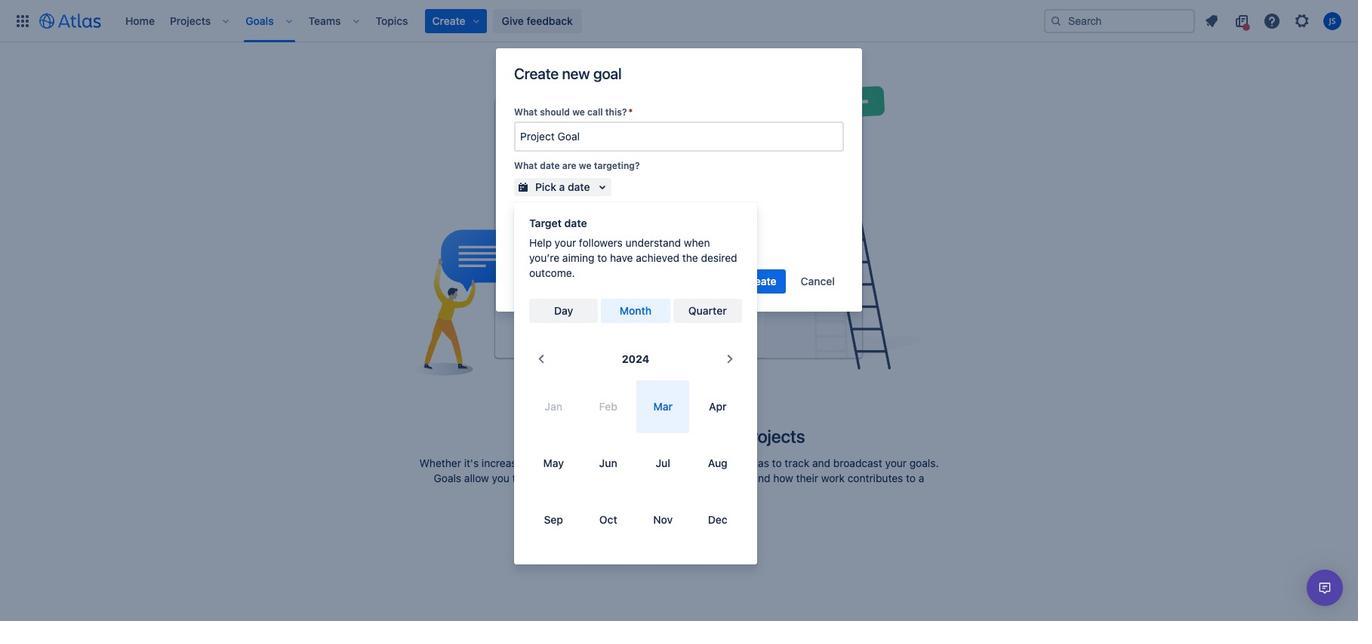Task type: locate. For each thing, give the bounding box(es) containing it.
to down followers
[[598, 252, 607, 264]]

1 horizontal spatial group
[[654, 426, 700, 447]]

may
[[543, 457, 564, 470]]

new
[[562, 65, 590, 82]]

goals down whether
[[434, 472, 462, 485]]

work
[[822, 472, 845, 485]]

topics link
[[371, 9, 413, 33]]

date down who is the full time owner? *
[[565, 217, 587, 230]]

create left new
[[514, 65, 559, 82]]

you down increasing
[[492, 472, 510, 485]]

what
[[514, 106, 538, 118], [514, 160, 538, 171]]

a right pick
[[559, 180, 565, 193]]

*
[[629, 106, 633, 118], [637, 205, 641, 216]]

whether it's increasing revenue or going to the moon, you can use atlas to track and broadcast your goals. goals allow you to group projects together so your teams understand how their work contributes to a broader mission.
[[420, 457, 939, 500]]

1 vertical spatial the
[[683, 252, 698, 264]]

group inside whether it's increasing revenue or going to the moon, you can use atlas to track and broadcast your goals. goals allow you to group projects together so your teams understand how their work contributes to a broader mission.
[[525, 472, 554, 485]]

time
[[580, 205, 600, 216]]

goals inside "link"
[[246, 14, 274, 27]]

create button
[[735, 270, 786, 294]]

your up aug
[[703, 426, 738, 447]]

see next year image
[[721, 350, 739, 369]]

0 vertical spatial what
[[514, 106, 538, 118]]

1 vertical spatial understand
[[715, 472, 771, 485]]

0 vertical spatial understand
[[626, 236, 681, 249]]

understand
[[626, 236, 681, 249], [715, 472, 771, 485]]

what for what date are we targeting?
[[514, 160, 538, 171]]

your up aiming on the top left of page
[[555, 236, 576, 249]]

0 horizontal spatial *
[[629, 106, 633, 118]]

2 horizontal spatial the
[[683, 252, 698, 264]]

0 vertical spatial goals
[[246, 14, 274, 27]]

what for what should we call this? *
[[514, 106, 538, 118]]

whether
[[420, 457, 461, 470]]

the up so
[[632, 457, 648, 470]]

we
[[573, 106, 585, 118], [579, 160, 592, 171]]

the
[[547, 205, 561, 216], [683, 252, 698, 264], [632, 457, 648, 470]]

day
[[554, 304, 573, 317]]

0 vertical spatial projects
[[742, 426, 805, 447]]

your
[[555, 236, 576, 249], [703, 426, 738, 447], [886, 457, 907, 470], [658, 472, 680, 485]]

0 vertical spatial a
[[559, 180, 565, 193]]

0 horizontal spatial projects
[[557, 472, 596, 485]]

are
[[563, 160, 577, 171]]

cancel
[[801, 275, 835, 288]]

1 vertical spatial projects
[[557, 472, 596, 485]]

when
[[684, 236, 710, 249]]

create left cancel
[[744, 275, 777, 288]]

banner
[[0, 0, 1359, 42]]

jun button
[[582, 437, 635, 490]]

increasing
[[482, 457, 532, 470]]

the right is
[[547, 205, 561, 216]]

teams
[[309, 14, 341, 27]]

how
[[774, 472, 794, 485]]

your inside target date help your followers understand when you're aiming to have achieved the desired outcome.
[[555, 236, 576, 249]]

create
[[514, 65, 559, 82], [744, 275, 777, 288]]

we right are
[[579, 160, 592, 171]]

a inside dropdown button
[[559, 180, 565, 193]]

0 horizontal spatial a
[[559, 180, 565, 193]]

apr
[[709, 400, 727, 413]]

what date are we targeting?
[[514, 160, 640, 171]]

to inside target date help your followers understand when you're aiming to have achieved the desired outcome.
[[598, 252, 607, 264]]

1 horizontal spatial the
[[632, 457, 648, 470]]

achieved
[[636, 252, 680, 264]]

0 horizontal spatial goals
[[246, 14, 274, 27]]

pick
[[535, 180, 557, 193]]

0 vertical spatial you
[[684, 457, 702, 470]]

give feedback button
[[493, 9, 582, 33]]

1 vertical spatial what
[[514, 160, 538, 171]]

2024
[[622, 353, 650, 366]]

0 horizontal spatial you
[[492, 472, 510, 485]]

oct button
[[582, 494, 635, 547]]

we left call
[[573, 106, 585, 118]]

0 horizontal spatial understand
[[626, 236, 681, 249]]

2 vertical spatial the
[[632, 457, 648, 470]]

your up contributes
[[886, 457, 907, 470]]

you up teams
[[684, 457, 702, 470]]

goals left 'teams'
[[246, 14, 274, 27]]

top element
[[9, 0, 1045, 42]]

a inside whether it's increasing revenue or going to the moon, you can use atlas to track and broadcast your goals. goals allow you to group projects together so your teams understand how their work contributes to a broader mission.
[[919, 472, 925, 485]]

1 vertical spatial date
[[568, 180, 590, 193]]

group down "may"
[[525, 472, 554, 485]]

apr button
[[692, 381, 744, 434]]

and
[[813, 457, 831, 470]]

1 horizontal spatial goals
[[434, 472, 462, 485]]

a down goals.
[[919, 472, 925, 485]]

0 horizontal spatial group
[[525, 472, 554, 485]]

their
[[797, 472, 819, 485]]

* right owner? on the top
[[637, 205, 641, 216]]

1 horizontal spatial create
[[744, 275, 777, 288]]

mar button
[[637, 381, 690, 434]]

group up moon,
[[654, 426, 700, 447]]

1 horizontal spatial understand
[[715, 472, 771, 485]]

goals.
[[910, 457, 939, 470]]

it's
[[464, 457, 479, 470]]

what left should
[[514, 106, 538, 118]]

1 vertical spatial create
[[744, 275, 777, 288]]

jun
[[599, 457, 618, 470]]

1 vertical spatial goals
[[434, 472, 462, 485]]

see previous year image
[[532, 350, 551, 369]]

projects
[[742, 426, 805, 447], [557, 472, 596, 485]]

call
[[588, 106, 603, 118]]

None field
[[516, 123, 843, 150]]

the down when
[[683, 252, 698, 264]]

goals link
[[241, 9, 278, 33]]

a
[[559, 180, 565, 193], [919, 472, 925, 485]]

what up pick
[[514, 160, 538, 171]]

target
[[529, 217, 562, 230]]

aiming
[[563, 252, 595, 264]]

you
[[684, 457, 702, 470], [492, 472, 510, 485]]

1 vertical spatial a
[[919, 472, 925, 485]]

to down increasing
[[513, 472, 522, 485]]

date left are
[[540, 160, 560, 171]]

create for create
[[744, 275, 777, 288]]

1 vertical spatial group
[[525, 472, 554, 485]]

2 vertical spatial date
[[565, 217, 587, 230]]

teams
[[683, 472, 712, 485]]

understand up achieved at the top of page
[[626, 236, 681, 249]]

projects down the or
[[557, 472, 596, 485]]

date down what date are we targeting?
[[568, 180, 590, 193]]

projects up atlas on the right bottom
[[742, 426, 805, 447]]

2 what from the top
[[514, 160, 538, 171]]

1 horizontal spatial *
[[637, 205, 641, 216]]

owner?
[[602, 205, 635, 216]]

oct
[[600, 514, 618, 526]]

0 vertical spatial create
[[514, 65, 559, 82]]

the inside whether it's increasing revenue or going to the moon, you can use atlas to track and broadcast your goals. goals allow you to group projects together so your teams understand how their work contributes to a broader mission.
[[632, 457, 648, 470]]

Search field
[[1045, 9, 1196, 33]]

aug button
[[692, 437, 744, 490]]

date inside target date help your followers understand when you're aiming to have achieved the desired outcome.
[[565, 217, 587, 230]]

1 vertical spatial you
[[492, 472, 510, 485]]

0 vertical spatial date
[[540, 160, 560, 171]]

1 what from the top
[[514, 106, 538, 118]]

1 horizontal spatial you
[[684, 457, 702, 470]]

nov button
[[637, 494, 690, 547]]

projects link
[[165, 9, 215, 33]]

goals
[[246, 14, 274, 27], [434, 472, 462, 485]]

goal
[[594, 65, 622, 82]]

0 horizontal spatial create
[[514, 65, 559, 82]]

0 horizontal spatial the
[[547, 205, 561, 216]]

create inside button
[[744, 275, 777, 288]]

to
[[598, 252, 607, 264], [634, 426, 650, 447], [620, 457, 629, 470], [772, 457, 782, 470], [513, 472, 522, 485], [906, 472, 916, 485]]

group
[[654, 426, 700, 447], [525, 472, 554, 485]]

* right this?
[[629, 106, 633, 118]]

understand down the use at the right bottom of the page
[[715, 472, 771, 485]]

1 horizontal spatial a
[[919, 472, 925, 485]]



Task type: vqa. For each thing, say whether or not it's contained in the screenshot.
Day
yes



Task type: describe. For each thing, give the bounding box(es) containing it.
topics
[[376, 14, 408, 27]]

understand inside target date help your followers understand when you're aiming to have achieved the desired outcome.
[[626, 236, 681, 249]]

give feedback
[[502, 14, 573, 27]]

month button
[[601, 299, 670, 323]]

sep button
[[528, 494, 580, 547]]

jul
[[656, 457, 671, 470]]

home
[[125, 14, 155, 27]]

nov
[[654, 514, 673, 526]]

outcome.
[[529, 267, 575, 279]]

quarter
[[689, 304, 727, 317]]

1 horizontal spatial projects
[[742, 426, 805, 447]]

full
[[564, 205, 578, 216]]

going
[[589, 457, 617, 470]]

date for target
[[565, 217, 587, 230]]

0 vertical spatial group
[[654, 426, 700, 447]]

sep
[[544, 514, 563, 526]]

mission.
[[680, 487, 720, 500]]

month
[[620, 304, 652, 317]]

broadcast
[[834, 457, 883, 470]]

to up how
[[772, 457, 782, 470]]

1 vertical spatial *
[[637, 205, 641, 216]]

together
[[599, 472, 641, 485]]

quarter button
[[673, 299, 742, 323]]

dec button
[[692, 494, 744, 547]]

banner containing home
[[0, 0, 1359, 42]]

create for create new goal
[[514, 65, 559, 82]]

so
[[644, 472, 655, 485]]

the inside target date help your followers understand when you're aiming to have achieved the desired outcome.
[[683, 252, 698, 264]]

who is the full time owner? *
[[514, 205, 641, 216]]

this?
[[606, 106, 627, 118]]

contributes
[[848, 472, 904, 485]]

allow
[[464, 472, 489, 485]]

desired
[[701, 252, 738, 264]]

aug
[[708, 457, 728, 470]]

date inside dropdown button
[[568, 180, 590, 193]]

goals
[[588, 426, 630, 447]]

pick a date
[[535, 180, 590, 193]]

use
[[553, 426, 584, 447]]

use goals to group your projects
[[553, 426, 805, 447]]

target date help your followers understand when you're aiming to have achieved the desired outcome.
[[529, 217, 738, 279]]

0 vertical spatial *
[[629, 106, 633, 118]]

revenue
[[535, 457, 574, 470]]

is
[[537, 205, 544, 216]]

to up together
[[620, 457, 629, 470]]

track
[[785, 457, 810, 470]]

projects inside whether it's increasing revenue or going to the moon, you can use atlas to track and broadcast your goals. goals allow you to group projects together so your teams understand how their work contributes to a broader mission.
[[557, 472, 596, 485]]

what should we call this? *
[[514, 106, 633, 118]]

use
[[725, 457, 743, 470]]

help image
[[1264, 12, 1282, 30]]

date for what
[[540, 160, 560, 171]]

mar
[[654, 400, 673, 413]]

to right goals
[[634, 426, 650, 447]]

targeting?
[[594, 160, 640, 171]]

home link
[[121, 9, 159, 33]]

create new goal
[[514, 65, 622, 82]]

1 vertical spatial we
[[579, 160, 592, 171]]

feedback
[[527, 14, 573, 27]]

your down moon,
[[658, 472, 680, 485]]

you're
[[529, 252, 560, 264]]

goals inside whether it's increasing revenue or going to the moon, you can use atlas to track and broadcast your goals. goals allow you to group projects together so your teams understand how their work contributes to a broader mission.
[[434, 472, 462, 485]]

help
[[529, 236, 552, 249]]

simon
[[580, 230, 610, 243]]

understand inside whether it's increasing revenue or going to the moon, you can use atlas to track and broadcast your goals. goals allow you to group projects together so your teams understand how their work contributes to a broader mission.
[[715, 472, 771, 485]]

0 vertical spatial the
[[547, 205, 561, 216]]

to down goals.
[[906, 472, 916, 485]]

cancel button
[[792, 270, 844, 294]]

should
[[540, 106, 570, 118]]

broader
[[639, 487, 677, 500]]

pick a date button
[[514, 178, 611, 196]]

who
[[514, 205, 534, 216]]

followers
[[579, 236, 623, 249]]

open intercom messenger image
[[1316, 579, 1335, 597]]

moon,
[[651, 457, 681, 470]]

search image
[[1051, 15, 1063, 27]]

projects
[[170, 14, 211, 27]]

have
[[610, 252, 633, 264]]

or
[[577, 457, 587, 470]]

atlas
[[745, 457, 770, 470]]

jacob simon
[[548, 230, 610, 243]]

can
[[705, 457, 722, 470]]

teams link
[[304, 9, 346, 33]]

jul button
[[637, 437, 690, 490]]

dec
[[708, 514, 728, 526]]

may button
[[528, 437, 580, 490]]

give
[[502, 14, 524, 27]]

jacob
[[548, 230, 577, 243]]

0 vertical spatial we
[[573, 106, 585, 118]]

day button
[[529, 299, 598, 323]]



